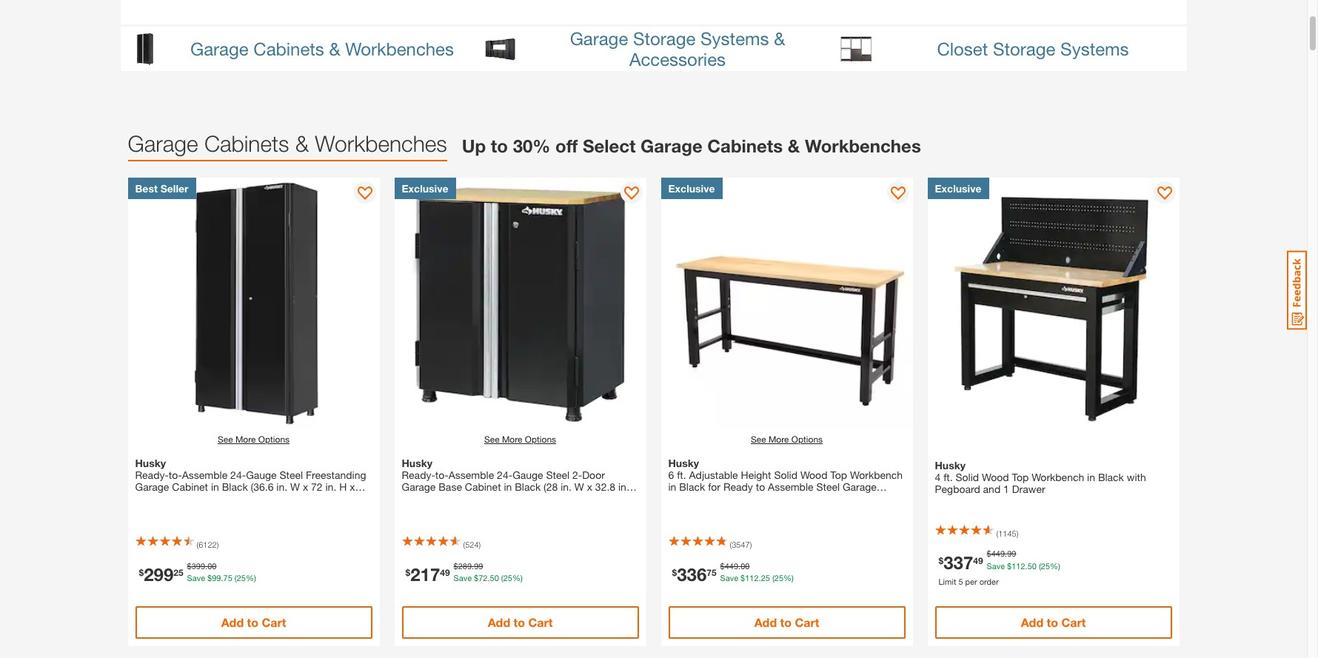 Task type: locate. For each thing, give the bounding box(es) containing it.
2 add to cart from the left
[[488, 615, 553, 629]]

black inside husky 6 ft. adjustable height solid wood top workbench in black for ready to assemble steel garage storage system
[[679, 481, 705, 493]]

see more options
[[218, 434, 290, 445], [484, 434, 556, 445], [751, 434, 823, 445]]

cart for 336
[[795, 615, 819, 629]]

1 cabinet from the left
[[172, 481, 208, 493]]

00 down 3547
[[741, 561, 750, 571]]

solid left and
[[956, 471, 979, 484]]

in left with
[[1087, 471, 1095, 484]]

1 horizontal spatial 72
[[479, 573, 488, 583]]

2 w from the left
[[574, 481, 584, 493]]

%) for 337
[[1050, 561, 1060, 571]]

options up husky ready-to-assemble 24-gauge steel 2-door garage base cabinet in black (28 in. w x 32.8 in. h x 18.3 in. d)
[[525, 434, 556, 445]]

husky ready-to-assemble 24-gauge steel 2-door garage base cabinet in black (28 in. w x 32.8 in. h x 18.3 in. d)
[[402, 457, 629, 505]]

) up $ 217 49 $ 289 . 99 save $ 72 . 50 ( 25 %)
[[479, 539, 481, 549]]

2 cabinet from the left
[[465, 481, 501, 493]]

ft. inside husky 4 ft. solid wood top workbench in black with pegboard and 1 drawer
[[943, 471, 953, 484]]

%) for 336
[[783, 573, 794, 583]]

1 horizontal spatial workbench
[[1032, 471, 1084, 484]]

2 horizontal spatial see more options link
[[751, 433, 823, 447]]

25 inside $ 217 49 $ 289 . 99 save $ 72 . 50 ( 25 %)
[[503, 573, 512, 583]]

to inside husky 6 ft. adjustable height solid wood top workbench in black for ready to assemble steel garage storage system
[[756, 481, 765, 493]]

add down $ 336 75 $ 449 . 00 save $ 112 . 25 ( 25 %)
[[754, 615, 777, 629]]

to- for 217
[[435, 469, 449, 481]]

24- for 299
[[230, 469, 246, 481]]

1 vertical spatial 72
[[479, 573, 488, 583]]

) for 336
[[750, 539, 752, 549]]

garage inside 'garage storage systems & accessories'
[[570, 28, 628, 49]]

assemble right "ready"
[[768, 481, 813, 493]]

save down 3547
[[720, 573, 738, 583]]

2 add from the left
[[488, 615, 510, 629]]

1 00 from the left
[[207, 561, 216, 571]]

x
[[303, 481, 308, 493], [350, 481, 355, 493], [587, 481, 592, 493], [412, 492, 417, 505]]

99
[[1007, 549, 1016, 558], [474, 561, 483, 571], [212, 573, 221, 583]]

0 horizontal spatial wood
[[800, 469, 827, 481]]

steel right (36.6
[[280, 469, 303, 481]]

0 vertical spatial 49
[[973, 555, 983, 566]]

00 for 299
[[207, 561, 216, 571]]

cabinet inside husky ready-to-assemble 24-gauge steel freestanding garage cabinet in black (36.6 in. w x 72 in. h x 18.3 in. d)
[[172, 481, 208, 493]]

husky inside husky ready-to-assemble 24-gauge steel 2-door garage base cabinet in black (28 in. w x 32.8 in. h x 18.3 in. d)
[[402, 457, 432, 469]]

cabinets
[[253, 38, 324, 59], [204, 130, 289, 156], [707, 136, 783, 156]]

0 horizontal spatial exclusive
[[402, 182, 448, 195]]

save inside $ 336 75 $ 449 . 00 save $ 112 . 25 ( 25 %)
[[720, 573, 738, 583]]

save inside $ 337 49 $ 449 . 99 save $ 112 . 50 ( 25 %) limit 5 per order
[[987, 561, 1005, 571]]

add to cart button
[[135, 606, 372, 639], [402, 606, 639, 639], [668, 606, 905, 639], [935, 606, 1172, 639]]

cabinet up 6122
[[172, 481, 208, 493]]

.
[[1005, 549, 1007, 558], [205, 561, 207, 571], [472, 561, 474, 571], [738, 561, 741, 571], [1025, 561, 1028, 571], [221, 573, 223, 583], [488, 573, 490, 583], [759, 573, 761, 583]]

49
[[973, 555, 983, 566], [440, 567, 450, 578]]

see more options up husky ready-to-assemble 24-gauge steel 2-door garage base cabinet in black (28 in. w x 32.8 in. h x 18.3 in. d)
[[484, 434, 556, 445]]

1 add from the left
[[221, 615, 244, 629]]

see more options up husky ready-to-assemble 24-gauge steel freestanding garage cabinet in black (36.6 in. w x 72 in. h x 18.3 in. d)
[[218, 434, 290, 445]]

2 horizontal spatial exclusive
[[935, 182, 981, 195]]

add to cart
[[221, 615, 286, 629], [488, 615, 553, 629], [754, 615, 819, 629], [1021, 615, 1086, 629]]

1 18.3 from the left
[[135, 492, 155, 505]]

base
[[439, 481, 462, 493]]

3 options from the left
[[791, 434, 823, 445]]

1 horizontal spatial see more options
[[484, 434, 556, 445]]

ready-to-assemble 24-gauge steel freestanding garage cabinet in black (36.6 in. w x 72 in. h x 18.3 in. d) image
[[128, 178, 379, 429]]

storage inside 'garage storage systems & accessories'
[[633, 28, 696, 49]]

112
[[1012, 561, 1025, 571], [745, 573, 759, 583]]

save
[[987, 561, 1005, 571], [187, 573, 205, 583], [454, 573, 472, 583], [720, 573, 738, 583]]

2 display image from the left
[[890, 187, 905, 201]]

2 horizontal spatial see
[[751, 434, 766, 445]]

ft. inside husky 6 ft. adjustable height solid wood top workbench in black for ready to assemble steel garage storage system
[[677, 469, 686, 481]]

32.8
[[595, 481, 615, 493]]

24- left (28
[[497, 469, 513, 481]]

steel inside husky 6 ft. adjustable height solid wood top workbench in black for ready to assemble steel garage storage system
[[816, 481, 840, 493]]

1 vertical spatial 50
[[490, 573, 499, 583]]

1 horizontal spatial top
[[1012, 471, 1029, 484]]

24- left (36.6
[[230, 469, 246, 481]]

0 horizontal spatial see
[[218, 434, 233, 445]]

in left (36.6
[[211, 481, 219, 493]]

solid right height
[[774, 469, 797, 481]]

see more options link up husky 6 ft. adjustable height solid wood top workbench in black for ready to assemble steel garage storage system on the bottom right of the page
[[751, 433, 823, 447]]

0 horizontal spatial 99
[[212, 573, 221, 583]]

(36.6
[[251, 481, 274, 493]]

449 down 3547
[[725, 561, 738, 571]]

steel left the 2-
[[546, 469, 570, 481]]

2 options from the left
[[525, 434, 556, 445]]

top inside husky 4 ft. solid wood top workbench in black with pegboard and 1 drawer
[[1012, 471, 1029, 484]]

( 1145 )
[[996, 529, 1018, 538]]

2 see from the left
[[484, 434, 500, 445]]

4 add to cart button from the left
[[935, 606, 1172, 639]]

1 horizontal spatial 24-
[[497, 469, 513, 481]]

see more options link up husky ready-to-assemble 24-gauge steel 2-door garage base cabinet in black (28 in. w x 32.8 in. h x 18.3 in. d)
[[484, 433, 556, 447]]

0 vertical spatial 50
[[1028, 561, 1037, 571]]

display image
[[624, 187, 639, 201], [890, 187, 905, 201]]

& inside 'garage storage systems & accessories'
[[774, 28, 785, 49]]

0 horizontal spatial 112
[[745, 573, 759, 583]]

2 horizontal spatial more
[[769, 434, 789, 445]]

1 horizontal spatial 50
[[1028, 561, 1037, 571]]

18.3
[[135, 492, 155, 505], [420, 492, 440, 505]]

0 horizontal spatial display image
[[357, 187, 372, 201]]

112 inside $ 337 49 $ 449 . 99 save $ 112 . 50 ( 25 %) limit 5 per order
[[1012, 561, 1025, 571]]

1 horizontal spatial to-
[[435, 469, 449, 481]]

3 cart from the left
[[795, 615, 819, 629]]

) up $ 337 49 $ 449 . 99 save $ 112 . 50 ( 25 %) limit 5 per order
[[1016, 529, 1018, 538]]

0 horizontal spatial options
[[258, 434, 290, 445]]

system
[[708, 492, 742, 505]]

%)
[[1050, 561, 1060, 571], [246, 573, 256, 583], [512, 573, 523, 583], [783, 573, 794, 583]]

1 horizontal spatial see more options link
[[484, 433, 556, 447]]

see for 336
[[751, 434, 766, 445]]

0 horizontal spatial 449
[[725, 561, 738, 571]]

449 inside $ 337 49 $ 449 . 99 save $ 112 . 50 ( 25 %) limit 5 per order
[[991, 549, 1005, 558]]

add down $ 217 49 $ 289 . 99 save $ 72 . 50 ( 25 %)
[[488, 615, 510, 629]]

3 more from the left
[[769, 434, 789, 445]]

0 vertical spatial 99
[[1007, 549, 1016, 558]]

d)
[[172, 492, 182, 505], [457, 492, 467, 505]]

1 horizontal spatial 49
[[973, 555, 983, 566]]

more up husky ready-to-assemble 24-gauge steel freestanding garage cabinet in black (36.6 in. w x 72 in. h x 18.3 in. d)
[[235, 434, 256, 445]]

1 display image from the left
[[357, 187, 372, 201]]

6
[[668, 469, 674, 481]]

1 horizontal spatial steel
[[546, 469, 570, 481]]

2 00 from the left
[[741, 561, 750, 571]]

0 vertical spatial garage cabinets & workbenches
[[190, 38, 454, 59]]

1 see more options from the left
[[218, 434, 290, 445]]

50 inside $ 337 49 $ 449 . 99 save $ 112 . 50 ( 25 %) limit 5 per order
[[1028, 561, 1037, 571]]

in left (28
[[504, 481, 512, 493]]

door
[[582, 469, 605, 481]]

0 horizontal spatial 00
[[207, 561, 216, 571]]

add to cart button for 336
[[668, 606, 905, 639]]

assemble for 299
[[182, 469, 227, 481]]

add to cart button for 217
[[402, 606, 639, 639]]

3 add to cart button from the left
[[668, 606, 905, 639]]

husky inside husky 6 ft. adjustable height solid wood top workbench in black for ready to assemble steel garage storage system
[[668, 457, 699, 469]]

1 horizontal spatial assemble
[[449, 469, 494, 481]]

$ 337 49 $ 449 . 99 save $ 112 . 50 ( 25 %) limit 5 per order
[[939, 549, 1060, 586]]

0 horizontal spatial workbench
[[850, 469, 903, 481]]

gauge
[[246, 469, 277, 481], [512, 469, 543, 481]]

garage cabinets & workbenches button
[[120, 27, 476, 71]]

0 horizontal spatial w
[[290, 481, 300, 493]]

1 vertical spatial 112
[[745, 573, 759, 583]]

75 inside $ 299 25 $ 399 . 00 save $ 99 . 75 ( 25 %)
[[223, 573, 232, 583]]

husky inside husky ready-to-assemble 24-gauge steel freestanding garage cabinet in black (36.6 in. w x 72 in. h x 18.3 in. d)
[[135, 457, 166, 469]]

1 vertical spatial 99
[[474, 561, 483, 571]]

more
[[235, 434, 256, 445], [502, 434, 522, 445], [769, 434, 789, 445]]

112 down '1145'
[[1012, 561, 1025, 571]]

449 for 337
[[991, 549, 1005, 558]]

1 gauge from the left
[[246, 469, 277, 481]]

99 right 289 in the left bottom of the page
[[474, 561, 483, 571]]

1 horizontal spatial d)
[[457, 492, 467, 505]]

see up height
[[751, 434, 766, 445]]

workbench right "1"
[[1032, 471, 1084, 484]]

0 horizontal spatial 49
[[440, 567, 450, 578]]

steel
[[280, 469, 303, 481], [546, 469, 570, 481], [816, 481, 840, 493]]

99 down '1145'
[[1007, 549, 1016, 558]]

ft.
[[677, 469, 686, 481], [943, 471, 953, 484]]

wood
[[800, 469, 827, 481], [982, 471, 1009, 484]]

black left with
[[1098, 471, 1124, 484]]

1 options from the left
[[258, 434, 290, 445]]

drawer
[[1012, 483, 1045, 495]]

1 add to cart from the left
[[221, 615, 286, 629]]

1 horizontal spatial w
[[574, 481, 584, 493]]

systems inside 'garage storage systems & accessories'
[[701, 28, 769, 49]]

1 see more options link from the left
[[218, 433, 290, 447]]

order
[[979, 576, 999, 586]]

wood inside husky 6 ft. adjustable height solid wood top workbench in black for ready to assemble steel garage storage system
[[800, 469, 827, 481]]

in inside husky ready-to-assemble 24-gauge steel 2-door garage base cabinet in black (28 in. w x 32.8 in. h x 18.3 in. d)
[[504, 481, 512, 493]]

options up husky 6 ft. adjustable height solid wood top workbench in black for ready to assemble steel garage storage system on the bottom right of the page
[[791, 434, 823, 445]]

cart for 299
[[262, 615, 286, 629]]

2 horizontal spatial assemble
[[768, 481, 813, 493]]

in left for
[[668, 481, 676, 493]]

to- inside husky ready-to-assemble 24-gauge steel freestanding garage cabinet in black (36.6 in. w x 72 in. h x 18.3 in. d)
[[169, 469, 182, 481]]

husky inside husky 4 ft. solid wood top workbench in black with pegboard and 1 drawer
[[935, 459, 966, 472]]

0 horizontal spatial see more options
[[218, 434, 290, 445]]

99 down the ( 6122 )
[[212, 573, 221, 583]]

add down $ 337 49 $ 449 . 99 save $ 112 . 50 ( 25 %) limit 5 per order
[[1021, 615, 1043, 629]]

25 inside $ 337 49 $ 449 . 99 save $ 112 . 50 ( 25 %) limit 5 per order
[[1041, 561, 1050, 571]]

1 horizontal spatial 00
[[741, 561, 750, 571]]

(
[[996, 529, 998, 538], [197, 539, 199, 549], [463, 539, 465, 549], [730, 539, 732, 549], [1039, 561, 1041, 571], [235, 573, 237, 583], [501, 573, 503, 583], [772, 573, 774, 583]]

&
[[774, 28, 785, 49], [329, 38, 340, 59], [295, 130, 309, 156], [788, 136, 800, 156]]

add
[[221, 615, 244, 629], [488, 615, 510, 629], [754, 615, 777, 629], [1021, 615, 1043, 629]]

3 see from the left
[[751, 434, 766, 445]]

garage cabinets & workbenches inside button
[[190, 38, 454, 59]]

more up husky ready-to-assemble 24-gauge steel 2-door garage base cabinet in black (28 in. w x 32.8 in. h x 18.3 in. d)
[[502, 434, 522, 445]]

449
[[991, 549, 1005, 558], [725, 561, 738, 571]]

2 exclusive from the left
[[668, 182, 715, 195]]

%) inside $ 299 25 $ 399 . 00 save $ 99 . 75 ( 25 %)
[[246, 573, 256, 583]]

1 display image from the left
[[624, 187, 639, 201]]

50
[[1028, 561, 1037, 571], [490, 573, 499, 583]]

2 18.3 from the left
[[420, 492, 440, 505]]

systems for closet storage systems
[[1060, 38, 1129, 59]]

50 inside $ 217 49 $ 289 . 99 save $ 72 . 50 ( 25 %)
[[490, 573, 499, 583]]

0 horizontal spatial assemble
[[182, 469, 227, 481]]

cabinet right base
[[465, 481, 501, 493]]

add to cart for 299
[[221, 615, 286, 629]]

husky for 299
[[135, 457, 166, 469]]

ready- inside husky ready-to-assemble 24-gauge steel freestanding garage cabinet in black (36.6 in. w x 72 in. h x 18.3 in. d)
[[135, 469, 169, 481]]

to for 336
[[780, 615, 792, 629]]

see more options link for 299
[[218, 433, 290, 447]]

1 horizontal spatial ready-
[[402, 469, 435, 481]]

workbench left 4
[[850, 469, 903, 481]]

)
[[1016, 529, 1018, 538], [217, 539, 219, 549], [479, 539, 481, 549], [750, 539, 752, 549]]

1 horizontal spatial 75
[[707, 567, 716, 578]]

1 more from the left
[[235, 434, 256, 445]]

0 vertical spatial 72
[[311, 481, 323, 493]]

) for 337
[[1016, 529, 1018, 538]]

garage inside husky ready-to-assemble 24-gauge steel 2-door garage base cabinet in black (28 in. w x 32.8 in. h x 18.3 in. d)
[[402, 481, 436, 493]]

99 inside $ 217 49 $ 289 . 99 save $ 72 . 50 ( 25 %)
[[474, 561, 483, 571]]

add to cart button for 299
[[135, 606, 372, 639]]

ready-
[[135, 469, 169, 481], [402, 469, 435, 481]]

24- inside husky ready-to-assemble 24-gauge steel 2-door garage base cabinet in black (28 in. w x 32.8 in. h x 18.3 in. d)
[[497, 469, 513, 481]]

3 see more options link from the left
[[751, 433, 823, 447]]

3 see more options from the left
[[751, 434, 823, 445]]

1 exclusive from the left
[[402, 182, 448, 195]]

ft. right 4
[[943, 471, 953, 484]]

husky 6 ft. adjustable height solid wood top workbench in black for ready to assemble steel garage storage system
[[668, 457, 903, 505]]

2 see more options link from the left
[[484, 433, 556, 447]]

449 down ( 1145 )
[[991, 549, 1005, 558]]

cart
[[262, 615, 286, 629], [528, 615, 553, 629], [795, 615, 819, 629], [1061, 615, 1086, 629]]

24-
[[230, 469, 246, 481], [497, 469, 513, 481]]

freestanding
[[306, 469, 366, 481]]

gauge inside husky ready-to-assemble 24-gauge steel freestanding garage cabinet in black (36.6 in. w x 72 in. h x 18.3 in. d)
[[246, 469, 277, 481]]

112 inside $ 336 75 $ 449 . 00 save $ 112 . 25 ( 25 %)
[[745, 573, 759, 583]]

0 horizontal spatial solid
[[774, 469, 797, 481]]

1 24- from the left
[[230, 469, 246, 481]]

4 ft. solid wood top workbench in black with pegboard and 1 drawer image
[[927, 178, 1179, 429]]

save down 289 in the left bottom of the page
[[454, 573, 472, 583]]

w
[[290, 481, 300, 493], [574, 481, 584, 493]]

1 cart from the left
[[262, 615, 286, 629]]

display image
[[357, 187, 372, 201], [1157, 187, 1172, 201]]

49 inside $ 337 49 $ 449 . 99 save $ 112 . 50 ( 25 %) limit 5 per order
[[973, 555, 983, 566]]

1 horizontal spatial ft.
[[943, 471, 953, 484]]

6122
[[199, 539, 217, 549]]

49 up "per"
[[973, 555, 983, 566]]

4 add to cart from the left
[[1021, 615, 1086, 629]]

112 down 3547
[[745, 573, 759, 583]]

2 horizontal spatial 99
[[1007, 549, 1016, 558]]

1 horizontal spatial solid
[[956, 471, 979, 484]]

$ 299 25 $ 399 . 00 save $ 99 . 75 ( 25 %)
[[139, 561, 256, 585]]

storage
[[633, 28, 696, 49], [993, 38, 1055, 59], [668, 492, 705, 505]]

0 horizontal spatial 18.3
[[135, 492, 155, 505]]

pegboard
[[935, 483, 980, 495]]

1 horizontal spatial 99
[[474, 561, 483, 571]]

assemble up 524
[[449, 469, 494, 481]]

2 more from the left
[[502, 434, 522, 445]]

ft. right 6
[[677, 469, 686, 481]]

2 add to cart button from the left
[[402, 606, 639, 639]]

husky for 217
[[402, 457, 432, 469]]

1 horizontal spatial systems
[[1060, 38, 1129, 59]]

449 for 336
[[725, 561, 738, 571]]

workbench inside husky 4 ft. solid wood top workbench in black with pegboard and 1 drawer
[[1032, 471, 1084, 484]]

to for 337
[[1047, 615, 1058, 629]]

3 add from the left
[[754, 615, 777, 629]]

ready- inside husky ready-to-assemble 24-gauge steel 2-door garage base cabinet in black (28 in. w x 32.8 in. h x 18.3 in. d)
[[402, 469, 435, 481]]

0 horizontal spatial display image
[[624, 187, 639, 201]]

1 horizontal spatial 18.3
[[420, 492, 440, 505]]

save up order
[[987, 561, 1005, 571]]

0 horizontal spatial ready-
[[135, 469, 169, 481]]

00 right 399 at the bottom of page
[[207, 561, 216, 571]]

black inside husky ready-to-assemble 24-gauge steel 2-door garage base cabinet in black (28 in. w x 32.8 in. h x 18.3 in. d)
[[515, 481, 541, 493]]

2 horizontal spatial steel
[[816, 481, 840, 493]]

cabinet
[[172, 481, 208, 493], [465, 481, 501, 493]]

72 inside $ 217 49 $ 289 . 99 save $ 72 . 50 ( 25 %)
[[479, 573, 488, 583]]

0 horizontal spatial systems
[[701, 28, 769, 49]]

72 down 524
[[479, 573, 488, 583]]

0 horizontal spatial gauge
[[246, 469, 277, 481]]

gauge inside husky ready-to-assemble 24-gauge steel 2-door garage base cabinet in black (28 in. w x 32.8 in. h x 18.3 in. d)
[[512, 469, 543, 481]]

to- inside husky ready-to-assemble 24-gauge steel 2-door garage base cabinet in black (28 in. w x 32.8 in. h x 18.3 in. d)
[[435, 469, 449, 481]]

24- for 217
[[497, 469, 513, 481]]

2 d) from the left
[[457, 492, 467, 505]]

217
[[410, 564, 440, 585]]

h
[[339, 481, 347, 493], [402, 492, 409, 505]]

garage
[[570, 28, 628, 49], [190, 38, 249, 59], [128, 130, 198, 156], [641, 136, 702, 156], [135, 481, 169, 493], [402, 481, 436, 493], [843, 481, 877, 493]]

to-
[[169, 469, 182, 481], [435, 469, 449, 481]]

garage cabinets & workbenches
[[190, 38, 454, 59], [128, 130, 447, 156]]

see more options for 336
[[751, 434, 823, 445]]

4
[[935, 471, 941, 484]]

49 inside $ 217 49 $ 289 . 99 save $ 72 . 50 ( 25 %)
[[440, 567, 450, 578]]

black left (28
[[515, 481, 541, 493]]

1 see from the left
[[218, 434, 233, 445]]

to
[[491, 136, 508, 156], [756, 481, 765, 493], [247, 615, 258, 629], [514, 615, 525, 629], [780, 615, 792, 629], [1047, 615, 1058, 629]]

449 inside $ 336 75 $ 449 . 00 save $ 112 . 25 ( 25 %)
[[725, 561, 738, 571]]

1 vertical spatial 449
[[725, 561, 738, 571]]

cart for 217
[[528, 615, 553, 629]]

0 vertical spatial 449
[[991, 549, 1005, 558]]

1 add to cart button from the left
[[135, 606, 372, 639]]

1 w from the left
[[290, 481, 300, 493]]

1 horizontal spatial cabinet
[[465, 481, 501, 493]]

2 see more options from the left
[[484, 434, 556, 445]]

00 inside $ 336 75 $ 449 . 00 save $ 112 . 25 ( 25 %)
[[741, 561, 750, 571]]

3 exclusive from the left
[[935, 182, 981, 195]]

1 horizontal spatial gauge
[[512, 469, 543, 481]]

more up husky 6 ft. adjustable height solid wood top workbench in black for ready to assemble steel garage storage system on the bottom right of the page
[[769, 434, 789, 445]]

gauge for 217
[[512, 469, 543, 481]]

solid
[[774, 469, 797, 481], [956, 471, 979, 484]]

see up husky ready-to-assemble 24-gauge steel 2-door garage base cabinet in black (28 in. w x 32.8 in. h x 18.3 in. d)
[[484, 434, 500, 445]]

99 inside $ 299 25 $ 399 . 00 save $ 99 . 75 ( 25 %)
[[212, 573, 221, 583]]

steel inside husky ready-to-assemble 24-gauge steel 2-door garage base cabinet in black (28 in. w x 32.8 in. h x 18.3 in. d)
[[546, 469, 570, 481]]

wood left drawer at the right bottom of page
[[982, 471, 1009, 484]]

1 d) from the left
[[172, 492, 182, 505]]

) for 299
[[217, 539, 219, 549]]

steel right height
[[816, 481, 840, 493]]

ready-to-assemble 24-gauge steel 2-door garage base cabinet in black (28 in. w x 32.8 in. h x 18.3 in. d) image
[[394, 178, 646, 429]]

2 ready- from the left
[[402, 469, 435, 481]]

save for 299
[[187, 573, 205, 583]]

1 vertical spatial garage cabinets & workbenches
[[128, 130, 447, 156]]

add for 336
[[754, 615, 777, 629]]

1 vertical spatial 49
[[440, 567, 450, 578]]

workbench inside husky 6 ft. adjustable height solid wood top workbench in black for ready to assemble steel garage storage system
[[850, 469, 903, 481]]

1 horizontal spatial wood
[[982, 471, 1009, 484]]

%) inside $ 336 75 $ 449 . 00 save $ 112 . 25 ( 25 %)
[[783, 573, 794, 583]]

3 add to cart from the left
[[754, 615, 819, 629]]

2 vertical spatial 99
[[212, 573, 221, 583]]

closet storage systems
[[937, 38, 1129, 59]]

2 horizontal spatial options
[[791, 434, 823, 445]]

99 inside $ 337 49 $ 449 . 99 save $ 112 . 50 ( 25 %) limit 5 per order
[[1007, 549, 1016, 558]]

1 horizontal spatial more
[[502, 434, 522, 445]]

1 ready- from the left
[[135, 469, 169, 481]]

5
[[958, 576, 963, 586]]

4 cart from the left
[[1061, 615, 1086, 629]]

0 horizontal spatial h
[[339, 481, 347, 493]]

(28
[[544, 481, 558, 493]]

2 24- from the left
[[497, 469, 513, 481]]

1 horizontal spatial 449
[[991, 549, 1005, 558]]

see up husky ready-to-assemble 24-gauge steel freestanding garage cabinet in black (36.6 in. w x 72 in. h x 18.3 in. d)
[[218, 434, 233, 445]]

cabinet inside husky ready-to-assemble 24-gauge steel 2-door garage base cabinet in black (28 in. w x 32.8 in. h x 18.3 in. d)
[[465, 481, 501, 493]]

accessories
[[629, 49, 726, 69]]

top
[[830, 469, 847, 481], [1012, 471, 1029, 484]]

with
[[1127, 471, 1146, 484]]

ft. for 337
[[943, 471, 953, 484]]

2 horizontal spatial see more options
[[751, 434, 823, 445]]

closet storage systems button
[[831, 27, 1187, 71]]

6 ft. adjustable height solid wood top workbench in black for ready to assemble steel garage storage system image
[[661, 178, 913, 429]]

see
[[218, 434, 233, 445], [484, 434, 500, 445], [751, 434, 766, 445]]

2 cart from the left
[[528, 615, 553, 629]]

0 horizontal spatial top
[[830, 469, 847, 481]]

see more options for 217
[[484, 434, 556, 445]]

save down 399 at the bottom of page
[[187, 573, 205, 583]]

display image for 299
[[357, 187, 372, 201]]

in.
[[276, 481, 287, 493], [325, 481, 336, 493], [561, 481, 572, 493], [618, 481, 629, 493], [158, 492, 169, 505], [443, 492, 454, 505]]

wood right height
[[800, 469, 827, 481]]

2 to- from the left
[[435, 469, 449, 481]]

49 left 289 in the left bottom of the page
[[440, 567, 450, 578]]

1 horizontal spatial 112
[[1012, 561, 1025, 571]]

workbenches
[[345, 38, 454, 59], [315, 130, 447, 156], [805, 136, 921, 156]]

save for 336
[[720, 573, 738, 583]]

0 horizontal spatial to-
[[169, 469, 182, 481]]

0 horizontal spatial steel
[[280, 469, 303, 481]]

25 for 337
[[1041, 561, 1050, 571]]

24- inside husky ready-to-assemble 24-gauge steel freestanding garage cabinet in black (36.6 in. w x 72 in. h x 18.3 in. d)
[[230, 469, 246, 481]]

0 horizontal spatial 72
[[311, 481, 323, 493]]

1 to- from the left
[[169, 469, 182, 481]]

w right (36.6
[[290, 481, 300, 493]]

) for 217
[[479, 539, 481, 549]]

0 horizontal spatial ft.
[[677, 469, 686, 481]]

0 horizontal spatial more
[[235, 434, 256, 445]]

steel for 217
[[546, 469, 570, 481]]

per
[[965, 576, 977, 586]]

25 for 217
[[503, 573, 512, 583]]

72 right (36.6
[[311, 481, 323, 493]]

1 horizontal spatial exclusive
[[668, 182, 715, 195]]

0 horizontal spatial cabinet
[[172, 481, 208, 493]]

black left for
[[679, 481, 705, 493]]

to for 217
[[514, 615, 525, 629]]

112 for 337
[[1012, 561, 1025, 571]]

0 horizontal spatial 75
[[223, 573, 232, 583]]

75 inside $ 336 75 $ 449 . 00 save $ 112 . 25 ( 25 %)
[[707, 567, 716, 578]]

options up husky ready-to-assemble 24-gauge steel freestanding garage cabinet in black (36.6 in. w x 72 in. h x 18.3 in. d)
[[258, 434, 290, 445]]

ready- for 299
[[135, 469, 169, 481]]

1 horizontal spatial options
[[525, 434, 556, 445]]

see more options up husky 6 ft. adjustable height solid wood top workbench in black for ready to assemble steel garage storage system on the bottom right of the page
[[751, 434, 823, 445]]

w left 32.8
[[574, 481, 584, 493]]

assemble
[[182, 469, 227, 481], [449, 469, 494, 481], [768, 481, 813, 493]]

steel for 299
[[280, 469, 303, 481]]

more for 217
[[502, 434, 522, 445]]

2 gauge from the left
[[512, 469, 543, 481]]

height
[[741, 469, 771, 481]]

in
[[1087, 471, 1095, 484], [211, 481, 219, 493], [504, 481, 512, 493], [668, 481, 676, 493]]

) up $ 336 75 $ 449 . 00 save $ 112 . 25 ( 25 %)
[[750, 539, 752, 549]]

solid inside husky 4 ft. solid wood top workbench in black with pegboard and 1 drawer
[[956, 471, 979, 484]]

black left (36.6
[[222, 481, 248, 493]]

1 horizontal spatial h
[[402, 492, 409, 505]]

99 for 217
[[474, 561, 483, 571]]

steel inside husky ready-to-assemble 24-gauge steel freestanding garage cabinet in black (36.6 in. w x 72 in. h x 18.3 in. d)
[[280, 469, 303, 481]]

1 horizontal spatial see
[[484, 434, 500, 445]]

) up $ 299 25 $ 399 . 00 save $ 99 . 75 ( 25 %) at left
[[217, 539, 219, 549]]

75
[[707, 567, 716, 578], [223, 573, 232, 583]]

%) inside $ 217 49 $ 289 . 99 save $ 72 . 50 ( 25 %)
[[512, 573, 523, 583]]

1 horizontal spatial display image
[[890, 187, 905, 201]]

assemble left (36.6
[[182, 469, 227, 481]]

0 vertical spatial 112
[[1012, 561, 1025, 571]]

add to cart for 217
[[488, 615, 553, 629]]

assemble inside husky ready-to-assemble 24-gauge steel freestanding garage cabinet in black (36.6 in. w x 72 in. h x 18.3 in. d)
[[182, 469, 227, 481]]

options for 336
[[791, 434, 823, 445]]

0 horizontal spatial 50
[[490, 573, 499, 583]]

see more options link up husky ready-to-assemble 24-gauge steel freestanding garage cabinet in black (36.6 in. w x 72 in. h x 18.3 in. d)
[[218, 433, 290, 447]]

gauge for 299
[[246, 469, 277, 481]]

$
[[987, 549, 991, 558], [939, 555, 943, 566], [187, 561, 192, 571], [454, 561, 458, 571], [720, 561, 725, 571], [1007, 561, 1012, 571], [139, 567, 144, 578], [405, 567, 410, 578], [672, 567, 677, 578], [207, 573, 212, 583], [474, 573, 479, 583], [741, 573, 745, 583]]

options
[[258, 434, 290, 445], [525, 434, 556, 445], [791, 434, 823, 445]]

husky
[[135, 457, 166, 469], [402, 457, 432, 469], [668, 457, 699, 469], [935, 459, 966, 472]]

save inside $ 299 25 $ 399 . 00 save $ 99 . 75 ( 25 %)
[[187, 573, 205, 583]]

3547
[[732, 539, 750, 549]]

add to cart for 336
[[754, 615, 819, 629]]

add down $ 299 25 $ 399 . 00 save $ 99 . 75 ( 25 %) at left
[[221, 615, 244, 629]]

25 for 299
[[237, 573, 246, 583]]

garage inside husky 6 ft. adjustable height solid wood top workbench in black for ready to assemble steel garage storage system
[[843, 481, 877, 493]]

00 inside $ 299 25 $ 399 . 00 save $ 99 . 75 ( 25 %)
[[207, 561, 216, 571]]

assemble inside husky ready-to-assemble 24-gauge steel 2-door garage base cabinet in black (28 in. w x 32.8 in. h x 18.3 in. d)
[[449, 469, 494, 481]]

%) inside $ 337 49 $ 449 . 99 save $ 112 . 50 ( 25 %) limit 5 per order
[[1050, 561, 1060, 571]]

2 display image from the left
[[1157, 187, 1172, 201]]

1 horizontal spatial display image
[[1157, 187, 1172, 201]]

save inside $ 217 49 $ 289 . 99 save $ 72 . 50 ( 25 %)
[[454, 573, 472, 583]]

exclusive
[[402, 182, 448, 195], [668, 182, 715, 195], [935, 182, 981, 195]]

save for 337
[[987, 561, 1005, 571]]

workbench
[[850, 469, 903, 481], [1032, 471, 1084, 484]]

0 horizontal spatial 24-
[[230, 469, 246, 481]]

display image for 217
[[624, 187, 639, 201]]

00
[[207, 561, 216, 571], [741, 561, 750, 571]]

0 horizontal spatial see more options link
[[218, 433, 290, 447]]

0 horizontal spatial d)
[[172, 492, 182, 505]]



Task type: vqa. For each thing, say whether or not it's contained in the screenshot.


Task type: describe. For each thing, give the bounding box(es) containing it.
assemble for 217
[[449, 469, 494, 481]]

systems for garage storage systems & accessories
[[701, 28, 769, 49]]

( 6122 )
[[197, 539, 219, 549]]

storage for garage
[[633, 28, 696, 49]]

( 3547 )
[[730, 539, 752, 549]]

299
[[144, 564, 173, 585]]

see more options link for 336
[[751, 433, 823, 447]]

select
[[583, 136, 636, 156]]

524
[[465, 539, 479, 549]]

2-
[[572, 469, 582, 481]]

112 for 336
[[745, 573, 759, 583]]

display image for 336
[[890, 187, 905, 201]]

garage storage systems & accessories
[[570, 28, 785, 69]]

husky 4 ft. solid wood top workbench in black with pegboard and 1 drawer
[[935, 459, 1146, 495]]

options for 299
[[258, 434, 290, 445]]

husky ready-to-assemble 24-gauge steel freestanding garage cabinet in black (36.6 in. w x 72 in. h x 18.3 in. d)
[[135, 457, 366, 505]]

w inside husky ready-to-assemble 24-gauge steel freestanding garage cabinet in black (36.6 in. w x 72 in. h x 18.3 in. d)
[[290, 481, 300, 493]]

display image for 337
[[1157, 187, 1172, 201]]

garage storage systems & accessories button
[[476, 27, 831, 71]]

best
[[135, 182, 158, 195]]

( inside $ 337 49 $ 449 . 99 save $ 112 . 50 ( 25 %) limit 5 per order
[[1039, 561, 1041, 571]]

d) inside husky ready-to-assemble 24-gauge steel 2-door garage base cabinet in black (28 in. w x 32.8 in. h x 18.3 in. d)
[[457, 492, 467, 505]]

ready- for 217
[[402, 469, 435, 481]]

%) for 299
[[246, 573, 256, 583]]

wood inside husky 4 ft. solid wood top workbench in black with pegboard and 1 drawer
[[982, 471, 1009, 484]]

4 add from the left
[[1021, 615, 1043, 629]]

adjustable
[[689, 469, 738, 481]]

add for 299
[[221, 615, 244, 629]]

to for 299
[[247, 615, 258, 629]]

exclusive for 217
[[402, 182, 448, 195]]

cabinets inside button
[[253, 38, 324, 59]]

d) inside husky ready-to-assemble 24-gauge steel freestanding garage cabinet in black (36.6 in. w x 72 in. h x 18.3 in. d)
[[172, 492, 182, 505]]

30%
[[513, 136, 550, 156]]

99 for 337
[[1007, 549, 1016, 558]]

18.3 inside husky ready-to-assemble 24-gauge steel freestanding garage cabinet in black (36.6 in. w x 72 in. h x 18.3 in. d)
[[135, 492, 155, 505]]

storage inside husky 6 ft. adjustable height solid wood top workbench in black for ready to assemble steel garage storage system
[[668, 492, 705, 505]]

h inside husky ready-to-assemble 24-gauge steel freestanding garage cabinet in black (36.6 in. w x 72 in. h x 18.3 in. d)
[[339, 481, 347, 493]]

garage cabinets & workbenches image
[[128, 32, 161, 66]]

1145
[[998, 529, 1016, 538]]

w inside husky ready-to-assemble 24-gauge steel 2-door garage base cabinet in black (28 in. w x 32.8 in. h x 18.3 in. d)
[[574, 481, 584, 493]]

see for 299
[[218, 434, 233, 445]]

seller
[[160, 182, 188, 195]]

%) for 217
[[512, 573, 523, 583]]

( inside $ 299 25 $ 399 . 00 save $ 99 . 75 ( 25 %)
[[235, 573, 237, 583]]

ready
[[723, 481, 753, 493]]

( 524 )
[[463, 539, 481, 549]]

best seller
[[135, 182, 188, 195]]

workbenches inside button
[[345, 38, 454, 59]]

see more options link for 217
[[484, 433, 556, 447]]

off
[[555, 136, 578, 156]]

ft. for 336
[[677, 469, 686, 481]]

add for 217
[[488, 615, 510, 629]]

in inside husky 6 ft. adjustable height solid wood top workbench in black for ready to assemble steel garage storage system
[[668, 481, 676, 493]]

in inside husky ready-to-assemble 24-gauge steel freestanding garage cabinet in black (36.6 in. w x 72 in. h x 18.3 in. d)
[[211, 481, 219, 493]]

closet storage systems image
[[839, 32, 872, 66]]

337
[[943, 552, 973, 573]]

and
[[983, 483, 1001, 495]]

49 for 217
[[440, 567, 450, 578]]

more for 336
[[769, 434, 789, 445]]

in inside husky 4 ft. solid wood top workbench in black with pegboard and 1 drawer
[[1087, 471, 1095, 484]]

limit
[[939, 576, 956, 586]]

see more options for 299
[[218, 434, 290, 445]]

1
[[1003, 483, 1009, 495]]

( inside $ 217 49 $ 289 . 99 save $ 72 . 50 ( 25 %)
[[501, 573, 503, 583]]

husky for 336
[[668, 457, 699, 469]]

25 for 336
[[774, 573, 783, 583]]

closet
[[937, 38, 988, 59]]

options for 217
[[525, 434, 556, 445]]

336
[[677, 564, 707, 585]]

garage inside husky ready-to-assemble 24-gauge steel freestanding garage cabinet in black (36.6 in. w x 72 in. h x 18.3 in. d)
[[135, 481, 169, 493]]

top inside husky 6 ft. adjustable height solid wood top workbench in black for ready to assemble steel garage storage system
[[830, 469, 847, 481]]

$ 217 49 $ 289 . 99 save $ 72 . 50 ( 25 %)
[[405, 561, 523, 585]]

50 for 337
[[1028, 561, 1037, 571]]

up
[[462, 136, 486, 156]]

( inside $ 336 75 $ 449 . 00 save $ 112 . 25 ( 25 %)
[[772, 573, 774, 583]]

for
[[708, 481, 720, 493]]

black inside husky ready-to-assemble 24-gauge steel freestanding garage cabinet in black (36.6 in. w x 72 in. h x 18.3 in. d)
[[222, 481, 248, 493]]

to- for 299
[[169, 469, 182, 481]]

assemble inside husky 6 ft. adjustable height solid wood top workbench in black for ready to assemble steel garage storage system
[[768, 481, 813, 493]]

exclusive for 336
[[668, 182, 715, 195]]

h inside husky ready-to-assemble 24-gauge steel 2-door garage base cabinet in black (28 in. w x 32.8 in. h x 18.3 in. d)
[[402, 492, 409, 505]]

49 for 337
[[973, 555, 983, 566]]

black inside husky 4 ft. solid wood top workbench in black with pegboard and 1 drawer
[[1098, 471, 1124, 484]]

garage storage systems & accessories image
[[483, 32, 516, 66]]

$ 336 75 $ 449 . 00 save $ 112 . 25 ( 25 %)
[[672, 561, 794, 585]]

399
[[192, 561, 205, 571]]

50 for 217
[[490, 573, 499, 583]]

feedback link image
[[1287, 250, 1307, 330]]

storage for closet
[[993, 38, 1055, 59]]

more for 299
[[235, 434, 256, 445]]

up to 30% off select garage cabinets & workbenches
[[462, 136, 921, 156]]

289
[[458, 561, 472, 571]]

00 for 336
[[741, 561, 750, 571]]

solid inside husky 6 ft. adjustable height solid wood top workbench in black for ready to assemble steel garage storage system
[[774, 469, 797, 481]]

18.3 inside husky ready-to-assemble 24-gauge steel 2-door garage base cabinet in black (28 in. w x 32.8 in. h x 18.3 in. d)
[[420, 492, 440, 505]]

see for 217
[[484, 434, 500, 445]]

save for 217
[[454, 573, 472, 583]]

72 inside husky ready-to-assemble 24-gauge steel freestanding garage cabinet in black (36.6 in. w x 72 in. h x 18.3 in. d)
[[311, 481, 323, 493]]



